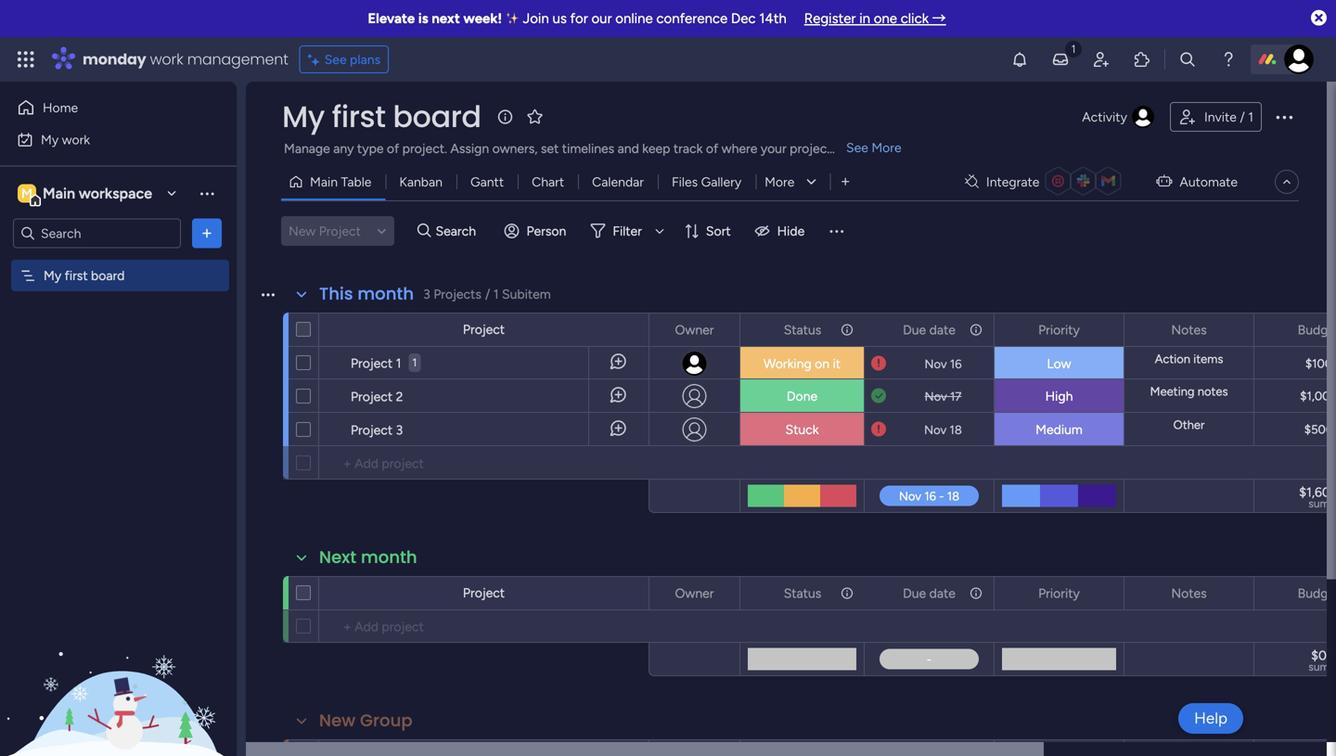 Task type: locate. For each thing, give the bounding box(es) containing it.
timelines
[[562, 141, 614, 156]]

my down search in workspace field
[[44, 268, 61, 283]]

project
[[790, 141, 832, 156], [382, 456, 424, 471], [382, 619, 424, 635]]

work
[[150, 49, 183, 70], [62, 132, 90, 148]]

more
[[871, 140, 901, 155], [765, 174, 795, 190]]

1 status field from the top
[[779, 320, 826, 340]]

0 vertical spatial add
[[355, 456, 378, 471]]

1 priority from the top
[[1038, 322, 1080, 338]]

due
[[903, 322, 926, 338], [903, 585, 926, 601]]

Status field
[[779, 320, 826, 340], [779, 583, 826, 604]]

0 vertical spatial owner field
[[670, 320, 719, 340]]

hide button
[[747, 216, 816, 246]]

lottie animation element
[[0, 569, 237, 756]]

budget field up $100
[[1293, 320, 1336, 340]]

keep
[[642, 141, 670, 156]]

v2 overdue deadline image for nov 18
[[871, 421, 886, 438]]

project 1
[[351, 355, 401, 371]]

0 vertical spatial john smith image
[[1284, 45, 1314, 74]]

budget up $0
[[1298, 585, 1336, 601]]

board up project.
[[393, 96, 481, 137]]

1 notes field from the top
[[1167, 320, 1211, 340]]

2 horizontal spatial 1
[[1248, 109, 1253, 125]]

/
[[1240, 109, 1245, 125]]

1 budget field from the top
[[1293, 320, 1336, 340]]

1
[[1248, 109, 1253, 125], [396, 355, 401, 371], [412, 356, 417, 369]]

New Group field
[[315, 709, 417, 733]]

search everything image
[[1178, 50, 1197, 69]]

owner
[[675, 322, 714, 338], [675, 585, 714, 601]]

chart
[[532, 174, 564, 190]]

2 notes field from the top
[[1167, 583, 1211, 604]]

1 vertical spatial first
[[65, 268, 88, 283]]

due date for next month
[[903, 585, 956, 601]]

of right track
[[706, 141, 718, 156]]

2 date from the top
[[929, 585, 956, 601]]

1 vertical spatial budget field
[[1293, 583, 1336, 604]]

see left plans
[[324, 51, 347, 67]]

0 horizontal spatial v2 ellipsis image
[[713, 741, 726, 756]]

my first board
[[282, 96, 481, 137], [44, 268, 125, 283]]

activity
[[1082, 109, 1127, 125]]

nov
[[924, 357, 947, 372], [925, 389, 947, 404], [924, 423, 947, 437]]

1 add from the top
[[355, 456, 378, 471]]

month for this month
[[358, 282, 414, 306]]

sum
[[1308, 497, 1329, 510], [1308, 660, 1329, 674]]

2 notes from the top
[[1171, 585, 1207, 601]]

0 vertical spatial column information image
[[969, 322, 983, 337]]

my
[[282, 96, 325, 137], [41, 132, 59, 148], [44, 268, 61, 283]]

0 vertical spatial due date field
[[898, 320, 960, 340]]

board inside list box
[[91, 268, 125, 283]]

✨
[[505, 10, 519, 27]]

due date for this month
[[903, 322, 956, 338]]

1 horizontal spatial of
[[706, 141, 718, 156]]

1 due date field from the top
[[898, 320, 960, 340]]

1 vertical spatial more
[[765, 174, 795, 190]]

Priority field
[[1034, 320, 1084, 340], [1034, 583, 1084, 604]]

1 up 2
[[396, 355, 401, 371]]

notes field for this month
[[1167, 320, 1211, 340]]

autopilot image
[[1156, 169, 1172, 193]]

gallery
[[701, 174, 742, 190]]

1 date from the top
[[929, 322, 956, 338]]

project down next month field
[[382, 619, 424, 635]]

v2 overdue deadline image down v2 done deadline icon
[[871, 421, 886, 438]]

gantt
[[470, 174, 504, 190]]

1 vertical spatial due date
[[903, 585, 956, 601]]

1 due date from the top
[[903, 322, 956, 338]]

1 vertical spatial status field
[[779, 583, 826, 604]]

manage any type of project. assign owners, set timelines and keep track of where your project stands.
[[284, 141, 876, 156]]

add view image
[[842, 175, 849, 189]]

1 horizontal spatial first
[[332, 96, 386, 137]]

us
[[552, 10, 567, 27]]

0 vertical spatial notes
[[1171, 322, 1207, 338]]

1 vertical spatial work
[[62, 132, 90, 148]]

0 horizontal spatial first
[[65, 268, 88, 283]]

0 vertical spatial priority field
[[1034, 320, 1084, 340]]

add
[[355, 456, 378, 471], [355, 619, 378, 635]]

2 add from the top
[[355, 619, 378, 635]]

1 horizontal spatial more
[[871, 140, 901, 155]]

1 vertical spatial project
[[382, 456, 424, 471]]

options image
[[198, 224, 216, 243], [968, 314, 981, 346], [968, 578, 981, 609]]

1 vertical spatial month
[[361, 546, 417, 569]]

14th
[[759, 10, 787, 27]]

work right monday
[[150, 49, 183, 70]]

arrow down image
[[648, 220, 671, 242]]

This month field
[[315, 282, 419, 306]]

workspace image
[[18, 183, 36, 204]]

owner field for next month
[[670, 583, 719, 604]]

see inside button
[[324, 51, 347, 67]]

0 horizontal spatial column information image
[[840, 586, 854, 601]]

budget field up $0
[[1293, 583, 1336, 604]]

my down home
[[41, 132, 59, 148]]

this
[[319, 282, 353, 306]]

main table
[[310, 174, 372, 190]]

month inside field
[[358, 282, 414, 306]]

see
[[324, 51, 347, 67], [846, 140, 868, 155]]

due for next month
[[903, 585, 926, 601]]

Budget field
[[1293, 320, 1336, 340], [1293, 583, 1336, 604]]

0 vertical spatial notes field
[[1167, 320, 1211, 340]]

priority
[[1038, 322, 1080, 338], [1038, 585, 1080, 601]]

+ add project down next month field
[[343, 619, 424, 635]]

john smith image
[[1284, 45, 1314, 74], [681, 350, 708, 378]]

my first board up type
[[282, 96, 481, 137]]

work down home
[[62, 132, 90, 148]]

1 vertical spatial nov
[[925, 389, 947, 404]]

action items
[[1155, 352, 1223, 366]]

1 horizontal spatial work
[[150, 49, 183, 70]]

month inside field
[[361, 546, 417, 569]]

help button
[[1178, 703, 1243, 734]]

kanban
[[399, 174, 442, 190]]

v2 overdue deadline image
[[871, 355, 886, 373], [871, 421, 886, 438]]

main left "table"
[[310, 174, 338, 190]]

board down search in workspace field
[[91, 268, 125, 283]]

and
[[618, 141, 639, 156]]

+ add project
[[343, 456, 424, 471], [343, 619, 424, 635]]

1 v2 overdue deadline image from the top
[[871, 355, 886, 373]]

my inside button
[[41, 132, 59, 148]]

1 vertical spatial budget
[[1298, 585, 1336, 601]]

2 due date from the top
[[903, 585, 956, 601]]

1 vertical spatial board
[[91, 268, 125, 283]]

+ down "project 3"
[[343, 456, 351, 471]]

see up add view icon
[[846, 140, 868, 155]]

calendar
[[592, 174, 644, 190]]

+ add project down "project 3"
[[343, 456, 424, 471]]

meeting notes
[[1150, 384, 1228, 399]]

2 horizontal spatial v2 ellipsis image
[[1227, 741, 1240, 756]]

done
[[787, 388, 817, 404]]

nov left '16'
[[924, 357, 947, 372]]

0 vertical spatial budget
[[1298, 322, 1336, 338]]

sum inside $1,600 sum
[[1308, 497, 1329, 510]]

0 horizontal spatial john smith image
[[681, 350, 708, 378]]

hide
[[777, 223, 805, 239]]

0 horizontal spatial my first board
[[44, 268, 125, 283]]

0 horizontal spatial see
[[324, 51, 347, 67]]

2 owner field from the top
[[670, 583, 719, 604]]

2 budget from the top
[[1298, 585, 1336, 601]]

action
[[1155, 352, 1190, 366]]

next
[[432, 10, 460, 27]]

my first board list box
[[0, 256, 237, 542]]

nov for working on it
[[924, 357, 947, 372]]

0 vertical spatial status field
[[779, 320, 826, 340]]

1 sum from the top
[[1308, 497, 1329, 510]]

2 v2 overdue deadline image from the top
[[871, 421, 886, 438]]

0 vertical spatial work
[[150, 49, 183, 70]]

1 right /
[[1248, 109, 1253, 125]]

2 priority from the top
[[1038, 585, 1080, 601]]

0 vertical spatial + add project
[[343, 456, 424, 471]]

1 vertical spatial see
[[846, 140, 868, 155]]

option
[[0, 259, 237, 263]]

project down 3
[[382, 456, 424, 471]]

lottie animation image
[[0, 569, 237, 756]]

1 horizontal spatial john smith image
[[1284, 45, 1314, 74]]

other
[[1173, 418, 1205, 432]]

2 + add project from the top
[[343, 619, 424, 635]]

0 vertical spatial priority
[[1038, 322, 1080, 338]]

options image for this month
[[968, 314, 981, 346]]

0 vertical spatial due date
[[903, 322, 956, 338]]

1 vertical spatial add
[[355, 619, 378, 635]]

1 horizontal spatial main
[[310, 174, 338, 190]]

status field for column information icon corresponding to status
[[779, 320, 826, 340]]

2 status field from the top
[[779, 583, 826, 604]]

+ down the next
[[343, 619, 351, 635]]

budget for this month
[[1298, 322, 1336, 338]]

1 vertical spatial date
[[929, 585, 956, 601]]

project.
[[402, 141, 447, 156]]

1 horizontal spatial column information image
[[969, 322, 983, 337]]

1 vertical spatial due date field
[[898, 583, 960, 604]]

1 horizontal spatial see
[[846, 140, 868, 155]]

month right the next
[[361, 546, 417, 569]]

monday
[[83, 49, 146, 70]]

1 vertical spatial owner
[[675, 585, 714, 601]]

1 vertical spatial + add project
[[343, 619, 424, 635]]

Notes field
[[1167, 320, 1211, 340], [1167, 583, 1211, 604]]

first down search in workspace field
[[65, 268, 88, 283]]

workspace selection element
[[18, 182, 155, 206]]

0 vertical spatial status
[[784, 322, 821, 338]]

0 horizontal spatial main
[[43, 185, 75, 202]]

0 vertical spatial more
[[871, 140, 901, 155]]

0 horizontal spatial v2 ellipsis image
[[968, 741, 981, 756]]

1 vertical spatial +
[[343, 619, 351, 635]]

group
[[360, 709, 413, 732]]

0 horizontal spatial board
[[91, 268, 125, 283]]

2 sum from the top
[[1308, 660, 1329, 674]]

v2 done deadline image
[[871, 387, 886, 405]]

0 vertical spatial date
[[929, 322, 956, 338]]

column information image
[[969, 322, 983, 337], [840, 586, 854, 601]]

1 due from the top
[[903, 322, 926, 338]]

management
[[187, 49, 288, 70]]

main inside button
[[310, 174, 338, 190]]

high
[[1045, 388, 1073, 404]]

0 horizontal spatial of
[[387, 141, 399, 156]]

1 vertical spatial notes
[[1171, 585, 1207, 601]]

my first board down search in workspace field
[[44, 268, 125, 283]]

2 v2 ellipsis image from the left
[[839, 741, 852, 756]]

1 vertical spatial options image
[[968, 314, 981, 346]]

for
[[570, 10, 588, 27]]

first
[[332, 96, 386, 137], [65, 268, 88, 283]]

options image for next month
[[968, 578, 981, 609]]

main right workspace icon
[[43, 185, 75, 202]]

project right your
[[790, 141, 832, 156]]

2 owner from the top
[[675, 585, 714, 601]]

register
[[804, 10, 856, 27]]

1 vertical spatial status
[[784, 585, 821, 601]]

options image
[[1273, 106, 1295, 128], [713, 314, 726, 346], [839, 314, 852, 346], [713, 578, 726, 609], [839, 578, 852, 609]]

monday work management
[[83, 49, 288, 70]]

2
[[396, 389, 403, 405]]

1 vertical spatial due
[[903, 585, 926, 601]]

0 vertical spatial options image
[[198, 224, 216, 243]]

v2 overdue deadline image up v2 done deadline icon
[[871, 355, 886, 373]]

more inside more button
[[765, 174, 795, 190]]

1 vertical spatial column information image
[[969, 586, 983, 601]]

1 owner from the top
[[675, 322, 714, 338]]

v2 ellipsis image
[[713, 741, 726, 756], [839, 741, 852, 756], [1227, 741, 1240, 756]]

Owner field
[[670, 320, 719, 340], [670, 583, 719, 604]]

2 budget field from the top
[[1293, 583, 1336, 604]]

invite
[[1204, 109, 1237, 125]]

register in one click →
[[804, 10, 946, 27]]

my up manage
[[282, 96, 325, 137]]

1 horizontal spatial v2 ellipsis image
[[1098, 741, 1111, 756]]

1 horizontal spatial board
[[393, 96, 481, 137]]

help image
[[1219, 50, 1238, 69]]

Search field
[[431, 218, 487, 244]]

0 horizontal spatial work
[[62, 132, 90, 148]]

owner for this month
[[675, 322, 714, 338]]

conference
[[656, 10, 728, 27]]

1 budget from the top
[[1298, 322, 1336, 338]]

due for this month
[[903, 322, 926, 338]]

owner for next month
[[675, 585, 714, 601]]

first up type
[[332, 96, 386, 137]]

Due date field
[[898, 320, 960, 340], [898, 583, 960, 604]]

1 right the project 1
[[412, 356, 417, 369]]

work inside button
[[62, 132, 90, 148]]

my inside list box
[[44, 268, 61, 283]]

2 due date field from the top
[[898, 583, 960, 604]]

0 vertical spatial column information image
[[840, 322, 854, 337]]

0 horizontal spatial column information image
[[840, 322, 854, 337]]

2 status from the top
[[784, 585, 821, 601]]

1 vertical spatial john smith image
[[681, 350, 708, 378]]

2 vertical spatial options image
[[968, 578, 981, 609]]

1 horizontal spatial 1
[[412, 356, 417, 369]]

0 vertical spatial sum
[[1308, 497, 1329, 510]]

+
[[343, 456, 351, 471], [343, 619, 351, 635]]

integrate
[[986, 174, 1039, 190]]

month
[[358, 282, 414, 306], [361, 546, 417, 569]]

1 vertical spatial notes field
[[1167, 583, 1211, 604]]

1 horizontal spatial my first board
[[282, 96, 481, 137]]

2 vertical spatial nov
[[924, 423, 947, 437]]

manage
[[284, 141, 330, 156]]

owner field for this month
[[670, 320, 719, 340]]

main for main table
[[310, 174, 338, 190]]

nov left 18
[[924, 423, 947, 437]]

1 vertical spatial my first board
[[44, 268, 125, 283]]

see for see plans
[[324, 51, 347, 67]]

0 vertical spatial month
[[358, 282, 414, 306]]

add down "project 3"
[[355, 456, 378, 471]]

1 horizontal spatial v2 ellipsis image
[[839, 741, 852, 756]]

month right this
[[358, 282, 414, 306]]

nov left 17
[[925, 389, 947, 404]]

click
[[901, 10, 929, 27]]

0 vertical spatial see
[[324, 51, 347, 67]]

next
[[319, 546, 356, 569]]

nov 18
[[924, 423, 962, 437]]

it
[[833, 356, 841, 372]]

1 nov from the top
[[924, 357, 947, 372]]

1 v2 ellipsis image from the left
[[968, 741, 981, 756]]

0 vertical spatial +
[[343, 456, 351, 471]]

0 vertical spatial v2 overdue deadline image
[[871, 355, 886, 373]]

1 vertical spatial owner field
[[670, 583, 719, 604]]

2 nov from the top
[[925, 389, 947, 404]]

1 vertical spatial sum
[[1308, 660, 1329, 674]]

see more
[[846, 140, 901, 155]]

of right type
[[387, 141, 399, 156]]

dapulse integrations image
[[965, 175, 979, 189]]

1 owner field from the top
[[670, 320, 719, 340]]

1 vertical spatial priority
[[1038, 585, 1080, 601]]

1 vertical spatial v2 overdue deadline image
[[871, 421, 886, 438]]

0 horizontal spatial more
[[765, 174, 795, 190]]

1 of from the left
[[387, 141, 399, 156]]

0 vertical spatial nov
[[924, 357, 947, 372]]

main inside workspace selection element
[[43, 185, 75, 202]]

1 vertical spatial priority field
[[1034, 583, 1084, 604]]

1 horizontal spatial column information image
[[969, 586, 983, 601]]

date for this month
[[929, 322, 956, 338]]

1 notes from the top
[[1171, 322, 1207, 338]]

medium
[[1036, 422, 1083, 437]]

stands.
[[835, 141, 876, 156]]

invite / 1
[[1204, 109, 1253, 125]]

0 vertical spatial budget field
[[1293, 320, 1336, 340]]

column information image
[[840, 322, 854, 337], [969, 586, 983, 601]]

project for project 2
[[351, 389, 393, 405]]

column information image for due date
[[969, 586, 983, 601]]

3
[[396, 422, 403, 438]]

v2 ellipsis image
[[968, 741, 981, 756], [1098, 741, 1111, 756]]

0 vertical spatial owner
[[675, 322, 714, 338]]

1 vertical spatial column information image
[[840, 586, 854, 601]]

person button
[[497, 216, 577, 246]]

join
[[523, 10, 549, 27]]

budget up $100
[[1298, 322, 1336, 338]]

2 due from the top
[[903, 585, 926, 601]]

0 vertical spatial due
[[903, 322, 926, 338]]

add down next month field
[[355, 619, 378, 635]]

2 + from the top
[[343, 619, 351, 635]]



Task type: vqa. For each thing, say whether or not it's contained in the screenshot.
right 1
yes



Task type: describe. For each thing, give the bounding box(es) containing it.
1 status from the top
[[784, 322, 821, 338]]

add to favorites image
[[526, 107, 544, 126]]

2 priority field from the top
[[1034, 583, 1084, 604]]

main for main workspace
[[43, 185, 75, 202]]

working
[[763, 356, 812, 372]]

column information image for status
[[840, 322, 854, 337]]

sort
[[706, 223, 731, 239]]

budget field for this month
[[1293, 320, 1336, 340]]

3 nov from the top
[[924, 423, 947, 437]]

0 vertical spatial project
[[790, 141, 832, 156]]

elevate is next week! ✨ join us for our online conference dec 14th
[[368, 10, 787, 27]]

one
[[874, 10, 897, 27]]

Search in workspace field
[[39, 223, 155, 244]]

due date field for this month
[[898, 320, 960, 340]]

project 3
[[351, 422, 403, 438]]

gantt button
[[456, 167, 518, 197]]

v2 search image
[[417, 221, 431, 241]]

$1,600 sum
[[1299, 484, 1336, 510]]

see more link
[[844, 138, 903, 157]]

filter button
[[583, 216, 671, 246]]

is
[[418, 10, 428, 27]]

column information image for due date
[[969, 322, 983, 337]]

our
[[591, 10, 612, 27]]

see for see more
[[846, 140, 868, 155]]

next month
[[319, 546, 417, 569]]

menu image
[[827, 222, 845, 240]]

notes for next month
[[1171, 585, 1207, 601]]

1 v2 ellipsis image from the left
[[713, 741, 726, 756]]

2 vertical spatial project
[[382, 619, 424, 635]]

week!
[[463, 10, 502, 27]]

project for project 1
[[351, 355, 393, 371]]

any
[[333, 141, 354, 156]]

show board description image
[[494, 108, 516, 126]]

my first board inside list box
[[44, 268, 125, 283]]

0 vertical spatial my first board
[[282, 96, 481, 137]]

new
[[319, 709, 356, 732]]

$0 sum
[[1308, 648, 1329, 674]]

assign
[[450, 141, 489, 156]]

sum for $0
[[1308, 660, 1329, 674]]

inbox image
[[1051, 50, 1070, 69]]

2 v2 ellipsis image from the left
[[1098, 741, 1111, 756]]

help
[[1194, 709, 1227, 728]]

notifications image
[[1010, 50, 1029, 69]]

→
[[932, 10, 946, 27]]

main workspace
[[43, 185, 152, 202]]

on
[[815, 356, 830, 372]]

kanban button
[[385, 167, 456, 197]]

work for monday
[[150, 49, 183, 70]]

due date field for next month
[[898, 583, 960, 604]]

my work
[[41, 132, 90, 148]]

main table button
[[281, 167, 385, 197]]

automate
[[1180, 174, 1238, 190]]

budget for next month
[[1298, 585, 1336, 601]]

0 vertical spatial first
[[332, 96, 386, 137]]

track
[[673, 141, 703, 156]]

plans
[[350, 51, 381, 67]]

chart button
[[518, 167, 578, 197]]

files
[[672, 174, 698, 190]]

owners,
[[492, 141, 538, 156]]

nov 16
[[924, 357, 962, 372]]

1 image
[[1065, 38, 1082, 59]]

1 + add project from the top
[[343, 456, 424, 471]]

in
[[859, 10, 870, 27]]

0 horizontal spatial 1
[[396, 355, 401, 371]]

items
[[1193, 352, 1223, 366]]

this month
[[319, 282, 414, 306]]

date for next month
[[929, 585, 956, 601]]

workspace options image
[[198, 184, 216, 202]]

$0
[[1311, 648, 1327, 663]]

invite / 1 button
[[1170, 102, 1262, 132]]

17
[[950, 389, 962, 404]]

1 inside button
[[1248, 109, 1253, 125]]

filter
[[613, 223, 642, 239]]

My first board field
[[277, 96, 486, 137]]

$100
[[1305, 356, 1332, 371]]

$1,000
[[1300, 389, 1336, 404]]

Next month field
[[315, 546, 422, 570]]

collapse board header image
[[1279, 174, 1294, 189]]

more inside see more link
[[871, 140, 901, 155]]

16
[[950, 357, 962, 372]]

stuck
[[785, 422, 819, 437]]

1 + from the top
[[343, 456, 351, 471]]

set
[[541, 141, 559, 156]]

your
[[761, 141, 787, 156]]

notes field for next month
[[1167, 583, 1211, 604]]

my work button
[[11, 125, 199, 154]]

apps image
[[1133, 50, 1151, 69]]

select product image
[[17, 50, 35, 69]]

workspace
[[79, 185, 152, 202]]

online
[[615, 10, 653, 27]]

elevate
[[368, 10, 415, 27]]

work for my
[[62, 132, 90, 148]]

column information image for status
[[840, 586, 854, 601]]

nov for done
[[925, 389, 947, 404]]

18
[[950, 423, 962, 437]]

1 priority field from the top
[[1034, 320, 1084, 340]]

home button
[[11, 93, 199, 122]]

first inside list box
[[65, 268, 88, 283]]

status field for column information image associated with status
[[779, 583, 826, 604]]

calendar button
[[578, 167, 658, 197]]

working on it
[[763, 356, 841, 372]]

files gallery button
[[658, 167, 755, 197]]

3 v2 ellipsis image from the left
[[1227, 741, 1240, 756]]

type
[[357, 141, 384, 156]]

table
[[341, 174, 372, 190]]

sort button
[[676, 216, 742, 246]]

activity button
[[1075, 102, 1162, 132]]

notes for this month
[[1171, 322, 1207, 338]]

$500
[[1304, 422, 1333, 437]]

0 vertical spatial board
[[393, 96, 481, 137]]

see plans button
[[299, 45, 389, 73]]

person
[[527, 223, 566, 239]]

see plans
[[324, 51, 381, 67]]

where
[[721, 141, 757, 156]]

dec
[[731, 10, 756, 27]]

budget field for next month
[[1293, 583, 1336, 604]]

sum for $1,600
[[1308, 497, 1329, 510]]

project for project 3
[[351, 422, 393, 438]]

month for next month
[[361, 546, 417, 569]]

m
[[21, 186, 32, 201]]

invite members image
[[1092, 50, 1111, 69]]

v2 overdue deadline image for nov 16
[[871, 355, 886, 373]]

2 of from the left
[[706, 141, 718, 156]]

meeting
[[1150, 384, 1195, 399]]

files gallery
[[672, 174, 742, 190]]

more button
[[755, 167, 830, 197]]



